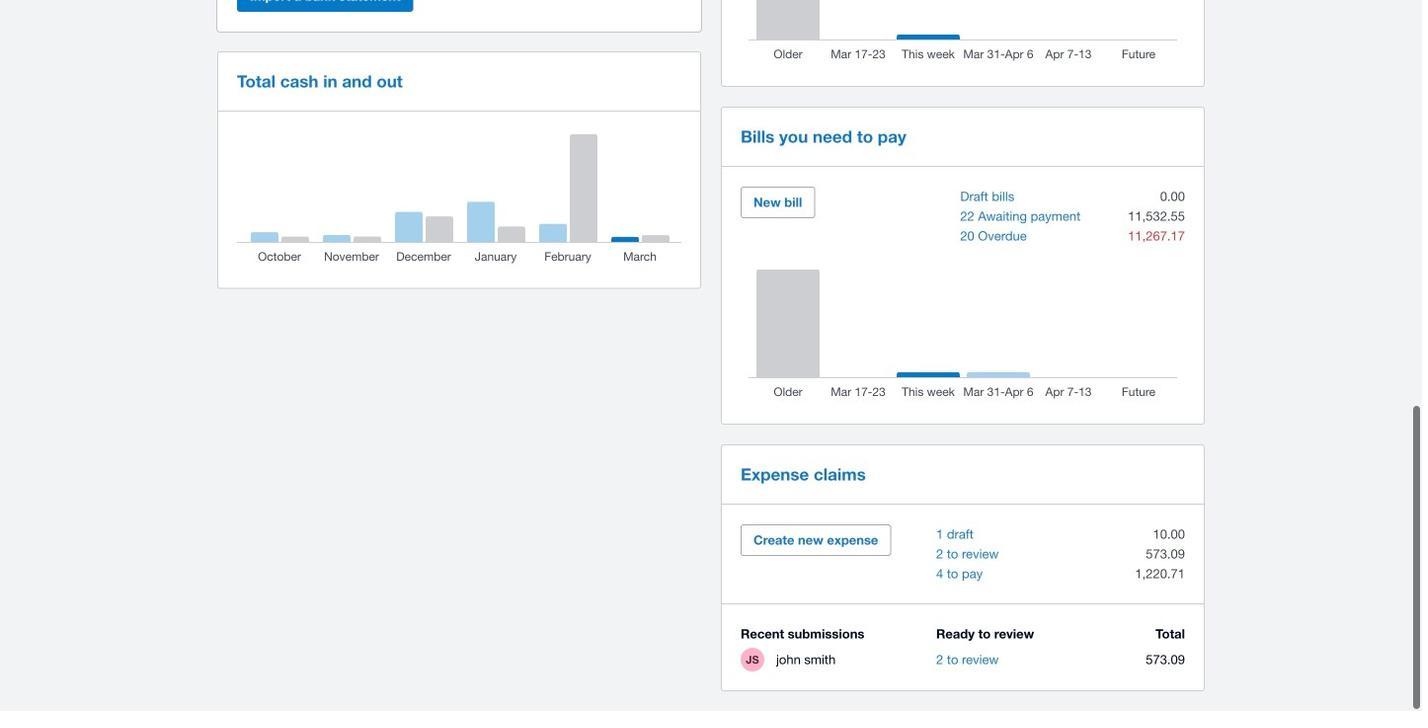 Task type: locate. For each thing, give the bounding box(es) containing it.
pay total $1,220.71 element
[[1135, 566, 1185, 581]]



Task type: vqa. For each thing, say whether or not it's contained in the screenshot.
banner
no



Task type: describe. For each thing, give the bounding box(es) containing it.
expenses summary element
[[905, 525, 1185, 584]]

drafts total $10.00 element
[[1153, 527, 1185, 542]]

review total $573.09 element
[[1146, 546, 1185, 562]]



